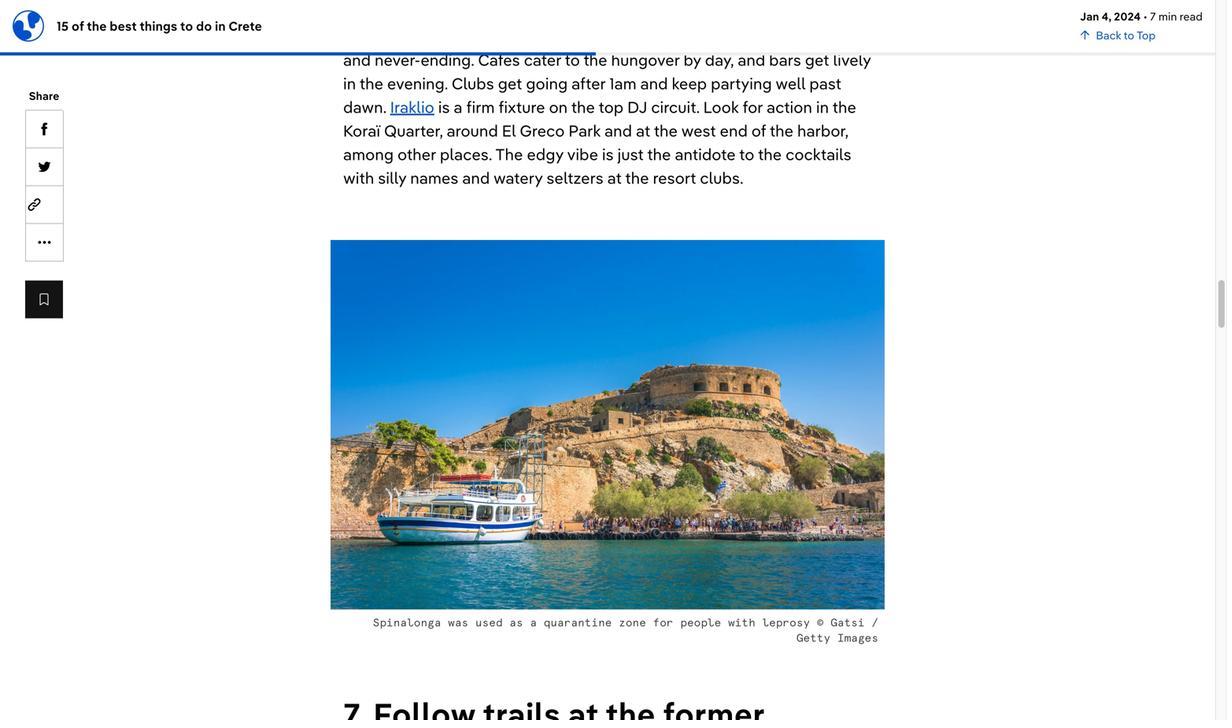 Task type: locate. For each thing, give the bounding box(es) containing it.
©
[[817, 618, 824, 629]]

0 horizontal spatial get
[[498, 73, 522, 93]]

1 vertical spatial for
[[653, 618, 674, 629]]

for right zone
[[653, 618, 674, 629]]

look
[[704, 97, 739, 117]]

1 vertical spatial with
[[728, 618, 756, 629]]

share to facebook image
[[38, 123, 51, 136]]

a right as
[[530, 618, 537, 629]]

1 horizontal spatial of
[[752, 121, 766, 141]]

0 horizontal spatial with
[[343, 168, 374, 188]]

by
[[684, 50, 701, 70]]

of inside the "is a firm fixture on the top dj circuit. look for action in the koraï quarter, around el greco park and at the west end of the harbor, among other places. the edgy vibe is just the antidote to the cocktails with silly names and watery seltzers at the resort clubs."
[[752, 121, 766, 141]]

iraklio link
[[390, 97, 435, 117]]

/
[[872, 618, 879, 629]]

get up past
[[805, 50, 830, 70]]

2 vertical spatial in
[[817, 97, 829, 117]]

crete
[[229, 18, 262, 34]]

harbor,
[[798, 121, 849, 141]]

other
[[398, 144, 436, 164]]

west
[[682, 121, 716, 141]]

end
[[720, 121, 748, 141]]

after
[[572, 73, 606, 93]]

1 vertical spatial is
[[602, 144, 614, 164]]

1 vertical spatial at
[[608, 168, 622, 188]]

in up harbor,
[[817, 97, 829, 117]]

share
[[29, 89, 59, 103]]

is
[[438, 97, 450, 117], [602, 144, 614, 164]]

a
[[454, 97, 463, 117], [530, 618, 537, 629]]

to left do
[[180, 18, 193, 34]]

0 vertical spatial with
[[343, 168, 374, 188]]

1 horizontal spatial get
[[805, 50, 830, 70]]

for
[[743, 97, 763, 117], [653, 618, 674, 629]]

action
[[767, 97, 813, 117]]

read
[[1180, 9, 1203, 23]]

0 horizontal spatial a
[[454, 97, 463, 117]]

a left firm
[[454, 97, 463, 117]]

1 horizontal spatial for
[[743, 97, 763, 117]]

just
[[618, 144, 644, 164]]

firm
[[467, 97, 495, 117]]

1 vertical spatial in
[[343, 73, 356, 93]]

0 vertical spatial in
[[215, 18, 226, 34]]

0 horizontal spatial at
[[608, 168, 622, 188]]

and down places.
[[462, 168, 490, 188]]

0 horizontal spatial for
[[653, 618, 674, 629]]

1 horizontal spatial in
[[343, 73, 356, 93]]

in up dawn.
[[343, 73, 356, 93]]

1 vertical spatial of
[[752, 121, 766, 141]]

iraklio
[[390, 97, 435, 117]]

to down end
[[740, 144, 755, 164]]

more options image
[[38, 236, 51, 249]]

spinalonga
[[373, 618, 441, 629]]

with inside the "is a firm fixture on the top dj circuit. look for action in the koraï quarter, around el greco park and at the west end of the harbor, among other places. the edgy vibe is just the antidote to the cocktails with silly names and watery seltzers at the resort clubs."
[[343, 168, 374, 188]]

as
[[510, 618, 523, 629]]

the down just at top right
[[625, 168, 649, 188]]

the left "cocktails"
[[758, 144, 782, 164]]

was
[[448, 618, 469, 629]]

1 horizontal spatial with
[[728, 618, 756, 629]]

to left top
[[1124, 28, 1135, 42]]

get down cafes
[[498, 73, 522, 93]]

images
[[838, 634, 879, 645]]

is right iraklio
[[438, 97, 450, 117]]

1 horizontal spatial a
[[530, 618, 537, 629]]

a fortress on an island. passengers disembark from a ferry docked at the small harbour image
[[331, 240, 885, 610]]

•
[[1144, 9, 1148, 23]]

going
[[526, 73, 568, 93]]

to inside 'button'
[[1124, 28, 1135, 42]]

the
[[87, 18, 107, 34], [584, 50, 608, 70], [360, 73, 384, 93], [571, 97, 595, 117], [833, 97, 857, 117], [654, 121, 678, 141], [770, 121, 794, 141], [648, 144, 671, 164], [758, 144, 782, 164], [625, 168, 649, 188]]

at down just at top right
[[608, 168, 622, 188]]

15 of the best things to do in crete
[[57, 18, 262, 34]]

used
[[476, 618, 503, 629]]

of
[[72, 18, 84, 34], [752, 121, 766, 141]]

0 vertical spatial is
[[438, 97, 450, 117]]

places.
[[440, 144, 492, 164]]

2024
[[1115, 9, 1141, 23]]

dawn.
[[343, 97, 387, 117]]

with down the among
[[343, 168, 374, 188]]

greco
[[520, 121, 565, 141]]

spinalonga was used as a quarantine zone for people with leprosy © gatsi / getty images
[[373, 618, 879, 645]]

cafes
[[478, 50, 520, 70]]

to inside manic and never-ending. cafes cater to the hungover by day, and bars get lively in the evening. clubs get going after 1am and keep partying well past dawn.
[[565, 50, 580, 70]]

to
[[180, 18, 193, 34], [1124, 28, 1135, 42], [565, 50, 580, 70], [740, 144, 755, 164]]

to up after
[[565, 50, 580, 70]]

dj
[[628, 97, 648, 117]]

get
[[805, 50, 830, 70], [498, 73, 522, 93]]

park
[[569, 121, 601, 141]]

in right do
[[215, 18, 226, 34]]

cocktails
[[786, 144, 852, 164]]

0 vertical spatial for
[[743, 97, 763, 117]]

people
[[681, 618, 722, 629]]

the down past
[[833, 97, 857, 117]]

1 horizontal spatial at
[[636, 121, 651, 141]]

for inside spinalonga was used as a quarantine zone for people with leprosy © gatsi / getty images
[[653, 618, 674, 629]]

bars
[[770, 50, 802, 70]]

at
[[636, 121, 651, 141], [608, 168, 622, 188]]

with
[[343, 168, 374, 188], [728, 618, 756, 629]]

the down "circuit."
[[654, 121, 678, 141]]

best
[[110, 18, 137, 34]]

the up park
[[571, 97, 595, 117]]

is left just at top right
[[602, 144, 614, 164]]

in
[[215, 18, 226, 34], [343, 73, 356, 93], [817, 97, 829, 117]]

resort
[[653, 168, 696, 188]]

is a firm fixture on the top dj circuit. look for action in the koraï quarter, around el greco park and at the west end of the harbor, among other places. the edgy vibe is just the antidote to the cocktails with silly names and watery seltzers at the resort clubs.
[[343, 97, 857, 188]]

for down partying in the top right of the page
[[743, 97, 763, 117]]

of right 15
[[72, 18, 84, 34]]

2 horizontal spatial in
[[817, 97, 829, 117]]

at down dj at the right top
[[636, 121, 651, 141]]

0 vertical spatial a
[[454, 97, 463, 117]]

leprosy
[[763, 618, 810, 629]]

koraï
[[343, 121, 380, 141]]

for inside the "is a firm fixture on the top dj circuit. look for action in the koraï quarter, around el greco park and at the west end of the harbor, among other places. the edgy vibe is just the antidote to the cocktails with silly names and watery seltzers at the resort clubs."
[[743, 97, 763, 117]]

and
[[343, 50, 371, 70], [738, 50, 766, 70], [641, 73, 668, 93], [605, 121, 632, 141], [462, 168, 490, 188]]

with right people
[[728, 618, 756, 629]]

manic
[[819, 26, 863, 46]]

0 horizontal spatial is
[[438, 97, 450, 117]]

0 horizontal spatial of
[[72, 18, 84, 34]]

manic and never-ending. cafes cater to the hungover by day, and bars get lively in the evening. clubs get going after 1am and keep partying well past dawn.
[[343, 26, 871, 117]]

of right end
[[752, 121, 766, 141]]

1 vertical spatial a
[[530, 618, 537, 629]]

1 horizontal spatial is
[[602, 144, 614, 164]]



Task type: vqa. For each thing, say whether or not it's contained in the screenshot.
bottom York
no



Task type: describe. For each thing, give the bounding box(es) containing it.
and down top
[[605, 121, 632, 141]]

1am
[[610, 73, 637, 93]]

vibe
[[567, 144, 599, 164]]

circuit.
[[651, 97, 700, 117]]

edgy
[[527, 144, 564, 164]]

el
[[502, 121, 516, 141]]

day,
[[705, 50, 734, 70]]

to inside the "is a firm fixture on the top dj circuit. look for action in the koraï quarter, around el greco park and at the west end of the harbor, among other places. the edgy vibe is just the antidote to the cocktails with silly names and watery seltzers at the resort clubs."
[[740, 144, 755, 164]]

among
[[343, 144, 394, 164]]

the
[[496, 144, 523, 164]]

the down action
[[770, 121, 794, 141]]

things
[[140, 18, 177, 34]]

clubs.
[[700, 168, 744, 188]]

in inside the "is a firm fixture on the top dj circuit. look for action in the koraï quarter, around el greco park and at the west end of the harbor, among other places. the edgy vibe is just the antidote to the cocktails with silly names and watery seltzers at the resort clubs."
[[817, 97, 829, 117]]

jan
[[1081, 9, 1100, 23]]

the up resort
[[648, 144, 671, 164]]

quarantine
[[544, 618, 612, 629]]

a inside spinalonga was used as a quarantine zone for people with leprosy © gatsi / getty images
[[530, 618, 537, 629]]

lively
[[833, 50, 871, 70]]

back to top button
[[1081, 24, 1156, 43]]

on
[[549, 97, 568, 117]]

zone
[[619, 618, 646, 629]]

quarter,
[[384, 121, 443, 141]]

0 vertical spatial at
[[636, 121, 651, 141]]

the up after
[[584, 50, 608, 70]]

0 horizontal spatial in
[[215, 18, 226, 34]]

jan 4, 2024 • 7 min read
[[1081, 9, 1203, 23]]

getty
[[797, 634, 831, 645]]

well
[[776, 73, 806, 93]]

link to homepage image
[[13, 10, 44, 41]]

in inside manic and never-ending. cafes cater to the hungover by day, and bars get lively in the evening. clubs get going after 1am and keep partying well past dawn.
[[343, 73, 356, 93]]

ending.
[[421, 50, 474, 70]]

with inside spinalonga was used as a quarantine zone for people with leprosy © gatsi / getty images
[[728, 618, 756, 629]]

share to twitter image
[[38, 161, 51, 173]]

15
[[57, 18, 69, 34]]

gatsi
[[831, 618, 865, 629]]

a inside the "is a firm fixture on the top dj circuit. look for action in the koraï quarter, around el greco park and at the west end of the harbor, among other places. the edgy vibe is just the antidote to the cocktails with silly names and watery seltzers at the resort clubs."
[[454, 97, 463, 117]]

past
[[810, 73, 842, 93]]

1 vertical spatial get
[[498, 73, 522, 93]]

7
[[1151, 9, 1157, 23]]

names
[[410, 168, 459, 188]]

top
[[599, 97, 624, 117]]

back to top
[[1097, 28, 1156, 42]]

and down 'hungover'
[[641, 73, 668, 93]]

4,
[[1102, 9, 1112, 23]]

hungover
[[611, 50, 680, 70]]

fixture
[[499, 97, 545, 117]]

the left best
[[87, 18, 107, 34]]

top
[[1137, 28, 1156, 42]]

and up partying in the top right of the page
[[738, 50, 766, 70]]

back
[[1097, 28, 1122, 42]]

min
[[1159, 9, 1178, 23]]

keep
[[672, 73, 707, 93]]

around
[[447, 121, 498, 141]]

evening.
[[387, 73, 448, 93]]

watery
[[494, 168, 543, 188]]

antidote
[[675, 144, 736, 164]]

0 vertical spatial of
[[72, 18, 84, 34]]

the up dawn.
[[360, 73, 384, 93]]

0 vertical spatial get
[[805, 50, 830, 70]]

clubs
[[452, 73, 494, 93]]

never-
[[375, 50, 421, 70]]

and left never-
[[343, 50, 371, 70]]

seltzers
[[547, 168, 604, 188]]

silly
[[378, 168, 407, 188]]

partying
[[711, 73, 772, 93]]

do
[[196, 18, 212, 34]]

cater
[[524, 50, 561, 70]]



